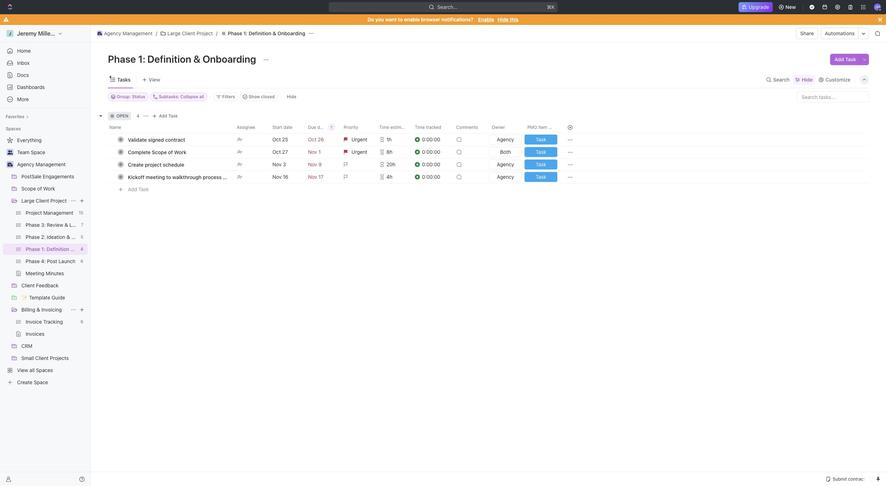 Task type: describe. For each thing, give the bounding box(es) containing it.
0 vertical spatial onboarding
[[278, 30, 306, 36]]

new
[[786, 4, 797, 10]]

2:
[[41, 234, 45, 240]]

search button
[[765, 75, 792, 85]]

1 vertical spatial onboarding
[[203, 53, 256, 65]]

view for view
[[149, 76, 160, 83]]

1 horizontal spatial add task
[[159, 113, 178, 119]]

task button for 1h
[[524, 133, 559, 146]]

dashboards
[[17, 84, 45, 90]]

scope of work link
[[21, 183, 86, 195]]

1 horizontal spatial of
[[168, 149, 173, 155]]

start date button
[[268, 122, 304, 133]]

owner
[[492, 125, 505, 130]]

assignee
[[237, 125, 255, 130]]

phase 4: post launch link
[[26, 256, 78, 267]]

small client projects
[[21, 355, 69, 361]]

dashboards link
[[3, 82, 88, 93]]

0:00:00 button for 1h
[[415, 133, 452, 146]]

0 vertical spatial 4
[[137, 113, 139, 119]]

4h button
[[375, 171, 411, 184]]

user group image
[[7, 150, 13, 155]]

validate signed contract link
[[126, 135, 231, 145]]

1: inside tree
[[41, 246, 45, 252]]

0 vertical spatial to
[[398, 16, 403, 22]]

invoices
[[26, 331, 44, 337]]

business time image
[[7, 163, 13, 167]]

1 vertical spatial management
[[36, 161, 66, 168]]

show closed
[[249, 94, 275, 99]]

⌘k
[[547, 4, 555, 10]]

5
[[81, 235, 83, 240]]

0 vertical spatial management
[[123, 30, 153, 36]]

1h button
[[375, 133, 411, 146]]

billing
[[21, 307, 35, 313]]

0 vertical spatial agency management
[[104, 30, 153, 36]]

scope inside scope of work link
[[21, 186, 36, 192]]

priority
[[344, 125, 358, 130]]

1 vertical spatial agency management link
[[17, 159, 86, 170]]

comments
[[457, 125, 478, 130]]

both
[[501, 149, 511, 155]]

customize
[[826, 76, 851, 83]]

scope inside complete scope of work link
[[152, 149, 167, 155]]

1 vertical spatial add task button
[[151, 112, 181, 120]]

time for time tracked
[[415, 125, 425, 130]]

0:00:00 for 8h
[[422, 149, 441, 155]]

launch inside the phase 3: review & launch link
[[69, 222, 86, 228]]

validate
[[128, 137, 147, 143]]

create for create project schedule
[[128, 162, 144, 168]]

0 vertical spatial spaces
[[6, 126, 21, 132]]

phase 3: review & launch
[[26, 222, 86, 228]]

validate signed contract
[[128, 137, 185, 143]]

1 vertical spatial phase 1: definition & onboarding link
[[26, 244, 103, 255]]

phase for 6
[[26, 258, 40, 264]]

0 vertical spatial hide
[[498, 16, 509, 22]]

workspace
[[59, 30, 88, 37]]

time tracked
[[415, 125, 442, 130]]

invoices link
[[26, 329, 86, 340]]

large inside tree
[[21, 198, 34, 204]]

minutes
[[46, 271, 64, 277]]

ideation
[[47, 234, 65, 240]]

phase for 7
[[26, 222, 40, 228]]

signed
[[148, 137, 164, 143]]

0:00:00 button for 4h
[[415, 171, 452, 184]]

2 vertical spatial project
[[26, 210, 42, 216]]

20h
[[387, 161, 396, 168]]

do you want to enable browser notifications? enable hide this
[[368, 16, 519, 22]]

group: status
[[117, 94, 145, 99]]

2 vertical spatial add task button
[[125, 185, 152, 194]]

crm link
[[21, 341, 86, 352]]

0 vertical spatial phase 1: definition & onboarding link
[[219, 29, 307, 38]]

2 horizontal spatial project
[[197, 30, 213, 36]]

project management link
[[26, 207, 76, 219]]

contract
[[165, 137, 185, 143]]

✨ template guide link
[[21, 292, 86, 304]]

production
[[71, 234, 97, 240]]

show
[[249, 94, 260, 99]]

do
[[368, 16, 374, 22]]

enable
[[479, 16, 494, 22]]

8h button
[[375, 146, 411, 159]]

complete
[[128, 149, 151, 155]]

jm button
[[873, 1, 884, 13]]

with
[[223, 174, 233, 180]]

invoicing
[[41, 307, 62, 313]]

1 horizontal spatial add
[[159, 113, 167, 119]]

Search tasks... text field
[[798, 92, 869, 102]]

scope of work
[[21, 186, 55, 192]]

add for the topmost add task button
[[835, 56, 845, 62]]

urgent button for 1h
[[340, 133, 375, 146]]

postsale engagements link
[[21, 171, 86, 183]]

comments button
[[452, 122, 488, 133]]

0 vertical spatial phase 1: definition & onboarding
[[228, 30, 306, 36]]

client feedback link
[[21, 280, 86, 292]]

sidebar navigation
[[0, 25, 103, 487]]

upgrade link
[[739, 2, 773, 12]]

6 for phase 4: post launch
[[81, 259, 83, 264]]

meeting minutes link
[[26, 268, 86, 279]]

phase for 5
[[26, 234, 40, 240]]

1 horizontal spatial all
[[200, 94, 204, 99]]

view button
[[140, 75, 163, 85]]

time tracked button
[[411, 122, 452, 133]]

docs link
[[3, 70, 88, 81]]

create for create space
[[17, 380, 32, 386]]

agency management inside tree
[[17, 161, 66, 168]]

hide inside dropdown button
[[802, 76, 813, 83]]

1 vertical spatial large client project link
[[21, 195, 68, 207]]

engagements
[[43, 174, 74, 180]]

onboarding inside sidebar navigation
[[75, 246, 103, 252]]

1 horizontal spatial large client project
[[168, 30, 213, 36]]

customize button
[[817, 75, 853, 85]]

kickoff meeting to walkthrough process with client
[[128, 174, 247, 180]]

search
[[774, 76, 790, 83]]

meeting minutes
[[26, 271, 64, 277]]

time for time estimate
[[380, 125, 390, 130]]

phase 4: post launch
[[26, 258, 75, 264]]

20h button
[[375, 158, 411, 171]]

template
[[29, 295, 50, 301]]

✨ template guide
[[21, 295, 65, 301]]

phase 3: review & launch link
[[26, 220, 86, 231]]

1 vertical spatial spaces
[[36, 368, 53, 374]]

date for start date
[[284, 125, 293, 130]]

jeremy miller's workspace
[[17, 30, 88, 37]]

both button
[[488, 146, 524, 159]]

enable
[[404, 16, 420, 22]]

1h
[[387, 137, 392, 143]]

team space link
[[17, 147, 86, 158]]

hide inside button
[[287, 94, 297, 99]]

15
[[79, 210, 83, 216]]

0:00:00 for 1h
[[422, 137, 441, 143]]

estimate
[[391, 125, 408, 130]]

project management
[[26, 210, 73, 216]]

name button
[[108, 122, 233, 133]]

task button for 8h
[[524, 146, 559, 159]]

schedule
[[163, 162, 184, 168]]

task button for 4h
[[524, 171, 559, 184]]

1 horizontal spatial large
[[168, 30, 181, 36]]



Task type: locate. For each thing, give the bounding box(es) containing it.
all inside tree
[[30, 368, 35, 374]]

1 vertical spatial of
[[37, 186, 42, 192]]

small
[[21, 355, 34, 361]]

add task for the topmost add task button
[[835, 56, 857, 62]]

priority button
[[340, 122, 375, 133]]

process
[[203, 174, 222, 180]]

0 horizontal spatial add task
[[128, 186, 149, 192]]

space down view all spaces link
[[34, 380, 48, 386]]

0 vertical spatial project
[[197, 30, 213, 36]]

large client project
[[168, 30, 213, 36], [21, 198, 67, 204]]

phase for 4
[[26, 246, 40, 252]]

crm
[[21, 343, 32, 349]]

4 0:00:00 button from the top
[[415, 171, 452, 184]]

2 vertical spatial add task
[[128, 186, 149, 192]]

2 / from the left
[[216, 30, 218, 36]]

work
[[174, 149, 187, 155], [43, 186, 55, 192]]

0 horizontal spatial spaces
[[6, 126, 21, 132]]

time estimate
[[380, 125, 408, 130]]

8h
[[387, 149, 393, 155]]

billing & invoicing link
[[21, 304, 68, 316]]

automations
[[826, 30, 855, 36]]

1 vertical spatial large
[[21, 198, 34, 204]]

4 task button from the top
[[524, 171, 559, 184]]

0 horizontal spatial large client project
[[21, 198, 67, 204]]

phase 1: definition & onboarding inside sidebar navigation
[[26, 246, 103, 252]]

3 agency button from the top
[[488, 171, 524, 184]]

add for bottommost add task button
[[128, 186, 137, 192]]

0 vertical spatial view
[[149, 76, 160, 83]]

1 agency button from the top
[[488, 133, 524, 146]]

0 horizontal spatial create
[[17, 380, 32, 386]]

meeting
[[26, 271, 44, 277]]

agency button for 1h
[[488, 133, 524, 146]]

1 vertical spatial 4
[[81, 247, 83, 252]]

view inside sidebar navigation
[[17, 368, 28, 374]]

agency management
[[104, 30, 153, 36], [17, 161, 66, 168]]

1 horizontal spatial 4
[[137, 113, 139, 119]]

1 vertical spatial all
[[30, 368, 35, 374]]

launch
[[69, 222, 86, 228], [59, 258, 75, 264]]

0 vertical spatial add
[[835, 56, 845, 62]]

add task up name dropdown button
[[159, 113, 178, 119]]

view for view all spaces
[[17, 368, 28, 374]]

time estimate button
[[375, 122, 411, 133]]

small client projects link
[[21, 353, 86, 364]]

subtasks:
[[159, 94, 179, 99]]

complete scope of work
[[128, 149, 187, 155]]

all right collapse
[[200, 94, 204, 99]]

1 6 from the top
[[81, 259, 83, 264]]

invoice
[[26, 319, 42, 325]]

1 vertical spatial project
[[50, 198, 67, 204]]

1 task button from the top
[[524, 133, 559, 146]]

0 vertical spatial launch
[[69, 222, 86, 228]]

spaces down favorites
[[6, 126, 21, 132]]

docs
[[17, 72, 29, 78]]

1 horizontal spatial project
[[50, 198, 67, 204]]

agency button up both
[[488, 133, 524, 146]]

0 horizontal spatial date
[[284, 125, 293, 130]]

date for due date
[[318, 125, 327, 130]]

kickoff meeting to walkthrough process with client link
[[126, 172, 247, 182]]

1 vertical spatial launch
[[59, 258, 75, 264]]

time left tracked
[[415, 125, 425, 130]]

pmo item type button
[[524, 122, 559, 133]]

2 vertical spatial 1:
[[41, 246, 45, 252]]

search...
[[438, 4, 458, 10]]

2 vertical spatial phase 1: definition & onboarding
[[26, 246, 103, 252]]

item
[[539, 125, 548, 130]]

view inside button
[[149, 76, 160, 83]]

billing & invoicing
[[21, 307, 62, 313]]

inbox
[[17, 60, 30, 66]]

want
[[386, 16, 397, 22]]

6 up invoices link
[[81, 319, 83, 325]]

1 horizontal spatial agency management
[[104, 30, 153, 36]]

2 vertical spatial add
[[128, 186, 137, 192]]

1 horizontal spatial /
[[216, 30, 218, 36]]

to right meeting in the top of the page
[[166, 174, 171, 180]]

all up create space
[[30, 368, 35, 374]]

phase inside phase 4: post launch link
[[26, 258, 40, 264]]

date right 'due'
[[318, 125, 327, 130]]

1 / from the left
[[156, 30, 157, 36]]

1 horizontal spatial create
[[128, 162, 144, 168]]

2 vertical spatial onboarding
[[75, 246, 103, 252]]

agency management right business time image
[[104, 30, 153, 36]]

1 vertical spatial space
[[34, 380, 48, 386]]

project
[[145, 162, 162, 168]]

0 vertical spatial large client project
[[168, 30, 213, 36]]

0:00:00 for 20h
[[422, 161, 441, 168]]

2 vertical spatial hide
[[287, 94, 297, 99]]

0 horizontal spatial hide
[[287, 94, 297, 99]]

1 vertical spatial 1:
[[138, 53, 145, 65]]

hide button
[[794, 75, 815, 85]]

0:00:00 for 4h
[[422, 174, 441, 180]]

time inside "dropdown button"
[[380, 125, 390, 130]]

1 vertical spatial work
[[43, 186, 55, 192]]

j
[[9, 31, 11, 36]]

0 vertical spatial 6
[[81, 259, 83, 264]]

4
[[137, 113, 139, 119], [81, 247, 83, 252]]

1 vertical spatial view
[[17, 368, 28, 374]]

2 vertical spatial management
[[43, 210, 73, 216]]

4 0:00:00 from the top
[[422, 174, 441, 180]]

of down postsale on the top of the page
[[37, 186, 42, 192]]

business time image
[[98, 32, 102, 35]]

home
[[17, 48, 31, 54]]

4 inside sidebar navigation
[[81, 247, 83, 252]]

large client project inside sidebar navigation
[[21, 198, 67, 204]]

2 horizontal spatial hide
[[802, 76, 813, 83]]

0 horizontal spatial 4
[[81, 247, 83, 252]]

scope down the validate signed contract
[[152, 149, 167, 155]]

agency for kickoff meeting to walkthrough process with client
[[497, 174, 515, 180]]

1 vertical spatial to
[[166, 174, 171, 180]]

0 vertical spatial large
[[168, 30, 181, 36]]

2 urgent from the top
[[352, 149, 368, 155]]

more
[[17, 96, 29, 102]]

create up kickoff
[[128, 162, 144, 168]]

hide left this
[[498, 16, 509, 22]]

spaces
[[6, 126, 21, 132], [36, 368, 53, 374]]

phase 1: definition & onboarding link
[[219, 29, 307, 38], [26, 244, 103, 255]]

scope down postsale on the top of the page
[[21, 186, 36, 192]]

0:00:00 button for 20h
[[415, 158, 452, 171]]

task button for 20h
[[524, 158, 559, 171]]

agency button for 4h
[[488, 171, 524, 184]]

of up schedule
[[168, 149, 173, 155]]

space inside "link"
[[31, 149, 45, 155]]

pmo item type
[[528, 125, 559, 130]]

add task button up customize
[[831, 54, 861, 65]]

add up customize
[[835, 56, 845, 62]]

0 horizontal spatial add
[[128, 186, 137, 192]]

urgent for 8h
[[352, 149, 368, 155]]

1 vertical spatial add task
[[159, 113, 178, 119]]

add task button up name dropdown button
[[151, 112, 181, 120]]

phase inside 'phase 2: ideation & production' link
[[26, 234, 40, 240]]

2 urgent button from the top
[[340, 146, 375, 159]]

definition inside sidebar navigation
[[47, 246, 69, 252]]

1 horizontal spatial hide
[[498, 16, 509, 22]]

agency management up postsale engagements
[[17, 161, 66, 168]]

agency button down both
[[488, 158, 524, 171]]

0 horizontal spatial view
[[17, 368, 28, 374]]

agency inside sidebar navigation
[[17, 161, 34, 168]]

agency for validate signed contract
[[497, 137, 515, 143]]

6
[[81, 259, 83, 264], [81, 319, 83, 325]]

view down small
[[17, 368, 28, 374]]

0 horizontal spatial 1:
[[41, 246, 45, 252]]

0 horizontal spatial all
[[30, 368, 35, 374]]

1 vertical spatial hide
[[802, 76, 813, 83]]

urgent for 1h
[[352, 137, 368, 143]]

time inside dropdown button
[[415, 125, 425, 130]]

0 vertical spatial large client project link
[[159, 29, 215, 38]]

add task button
[[831, 54, 861, 65], [151, 112, 181, 120], [125, 185, 152, 194]]

2 horizontal spatial 1:
[[244, 30, 248, 36]]

0:00:00 button for 8h
[[415, 146, 452, 159]]

1 horizontal spatial 1:
[[138, 53, 145, 65]]

work inside tree
[[43, 186, 55, 192]]

0 vertical spatial scope
[[152, 149, 167, 155]]

1 vertical spatial definition
[[148, 53, 191, 65]]

space down everything link
[[31, 149, 45, 155]]

work down validate signed contract 'link'
[[174, 149, 187, 155]]

phase 2: ideation & production link
[[26, 232, 97, 243]]

2 agency button from the top
[[488, 158, 524, 171]]

1 0:00:00 from the top
[[422, 137, 441, 143]]

home link
[[3, 45, 88, 57]]

agency button down both 'dropdown button'
[[488, 171, 524, 184]]

space for create space
[[34, 380, 48, 386]]

everything link
[[3, 135, 86, 146]]

2 time from the left
[[415, 125, 425, 130]]

launch down 15
[[69, 222, 86, 228]]

0 vertical spatial definition
[[249, 30, 272, 36]]

0 vertical spatial create
[[128, 162, 144, 168]]

this
[[510, 16, 519, 22]]

1 0:00:00 button from the top
[[415, 133, 452, 146]]

team space
[[17, 149, 45, 155]]

3 0:00:00 button from the top
[[415, 158, 452, 171]]

subtasks: collapse all
[[159, 94, 204, 99]]

1 vertical spatial large client project
[[21, 198, 67, 204]]

add task down kickoff
[[128, 186, 149, 192]]

guide
[[52, 295, 65, 301]]

2 horizontal spatial definition
[[249, 30, 272, 36]]

6 for invoice tracking
[[81, 319, 83, 325]]

invoice tracking link
[[26, 317, 78, 328]]

0 vertical spatial agency management link
[[95, 29, 154, 38]]

add task for bottommost add task button
[[128, 186, 149, 192]]

6 down 5
[[81, 259, 83, 264]]

0 horizontal spatial scope
[[21, 186, 36, 192]]

urgent button for 8h
[[340, 146, 375, 159]]

1 time from the left
[[380, 125, 390, 130]]

1 urgent button from the top
[[340, 133, 375, 146]]

0 horizontal spatial project
[[26, 210, 42, 216]]

view button
[[140, 71, 163, 88]]

0 vertical spatial add task
[[835, 56, 857, 62]]

1 vertical spatial 6
[[81, 319, 83, 325]]

of inside sidebar navigation
[[37, 186, 42, 192]]

due date button
[[304, 122, 340, 133]]

automations button
[[822, 28, 859, 39]]

hide right search
[[802, 76, 813, 83]]

client
[[234, 174, 247, 180]]

0 vertical spatial work
[[174, 149, 187, 155]]

1 horizontal spatial to
[[398, 16, 403, 22]]

agency for create project schedule
[[497, 161, 515, 168]]

create space
[[17, 380, 48, 386]]

name
[[109, 125, 121, 130]]

add up name dropdown button
[[159, 113, 167, 119]]

0 vertical spatial space
[[31, 149, 45, 155]]

feedback
[[36, 283, 59, 289]]

1 vertical spatial phase 1: definition & onboarding
[[108, 53, 258, 65]]

1 date from the left
[[284, 125, 293, 130]]

4 down 5
[[81, 247, 83, 252]]

1 vertical spatial urgent
[[352, 149, 368, 155]]

3 0:00:00 from the top
[[422, 161, 441, 168]]

urgent button down priority 'dropdown button'
[[340, 146, 375, 159]]

urgent button down priority
[[340, 133, 375, 146]]

tracking
[[43, 319, 63, 325]]

0:00:00 button
[[415, 133, 452, 146], [415, 146, 452, 159], [415, 158, 452, 171], [415, 171, 452, 184]]

everything
[[17, 137, 42, 143]]

2 0:00:00 from the top
[[422, 149, 441, 155]]

jeremy miller's workspace, , element
[[6, 30, 14, 37]]

task button
[[524, 133, 559, 146], [524, 146, 559, 159], [524, 158, 559, 171], [524, 171, 559, 184]]

2 0:00:00 button from the top
[[415, 146, 452, 159]]

tree inside sidebar navigation
[[3, 135, 103, 389]]

create inside tree
[[17, 380, 32, 386]]

add down kickoff
[[128, 186, 137, 192]]

0 horizontal spatial time
[[380, 125, 390, 130]]

space for team space
[[31, 149, 45, 155]]

1 horizontal spatial date
[[318, 125, 327, 130]]

2 task button from the top
[[524, 146, 559, 159]]

2 horizontal spatial add task
[[835, 56, 857, 62]]

open
[[117, 113, 128, 119]]

inbox link
[[3, 57, 88, 69]]

share
[[801, 30, 815, 36]]

2 6 from the top
[[81, 319, 83, 325]]

tree
[[3, 135, 103, 389]]

walkthrough
[[172, 174, 202, 180]]

view up subtasks:
[[149, 76, 160, 83]]

1 vertical spatial add
[[159, 113, 167, 119]]

large client project link
[[159, 29, 215, 38], [21, 195, 68, 207]]

2 date from the left
[[318, 125, 327, 130]]

add task up customize
[[835, 56, 857, 62]]

0 horizontal spatial definition
[[47, 246, 69, 252]]

review
[[47, 222, 63, 228]]

2 vertical spatial definition
[[47, 246, 69, 252]]

phase 2: ideation & production
[[26, 234, 97, 240]]

tree containing everything
[[3, 135, 103, 389]]

0 vertical spatial add task button
[[831, 54, 861, 65]]

urgent button
[[340, 133, 375, 146], [340, 146, 375, 159]]

hide right closed
[[287, 94, 297, 99]]

add task button down kickoff
[[125, 185, 152, 194]]

4 right open
[[137, 113, 139, 119]]

1 vertical spatial create
[[17, 380, 32, 386]]

launch right post
[[59, 258, 75, 264]]

7
[[81, 222, 83, 228]]

0 horizontal spatial phase 1: definition & onboarding link
[[26, 244, 103, 255]]

✨
[[21, 295, 28, 301]]

to right want at the left top of the page
[[398, 16, 403, 22]]

you
[[376, 16, 384, 22]]

1 horizontal spatial work
[[174, 149, 187, 155]]

0 horizontal spatial large
[[21, 198, 34, 204]]

3 task button from the top
[[524, 158, 559, 171]]

1 horizontal spatial view
[[149, 76, 160, 83]]

agency button for 20h
[[488, 158, 524, 171]]

0 vertical spatial 1:
[[244, 30, 248, 36]]

create down view all spaces
[[17, 380, 32, 386]]

0 vertical spatial of
[[168, 149, 173, 155]]

1 horizontal spatial scope
[[152, 149, 167, 155]]

date right start
[[284, 125, 293, 130]]

0 horizontal spatial to
[[166, 174, 171, 180]]

1 horizontal spatial large client project link
[[159, 29, 215, 38]]

status
[[132, 94, 145, 99]]

projects
[[50, 355, 69, 361]]

client
[[182, 30, 195, 36], [36, 198, 49, 204], [21, 283, 35, 289], [35, 355, 49, 361]]

1 vertical spatial scope
[[21, 186, 36, 192]]

launch inside phase 4: post launch link
[[59, 258, 75, 264]]

1 vertical spatial agency management
[[17, 161, 66, 168]]

1 horizontal spatial phase 1: definition & onboarding link
[[219, 29, 307, 38]]

spaces down small client projects
[[36, 368, 53, 374]]

4h
[[387, 174, 393, 180]]

1 horizontal spatial onboarding
[[203, 53, 256, 65]]

work down postsale engagements
[[43, 186, 55, 192]]

time up 1h
[[380, 125, 390, 130]]

1 urgent from the top
[[352, 137, 368, 143]]



Task type: vqa. For each thing, say whether or not it's contained in the screenshot.
Onboarding to the bottom
yes



